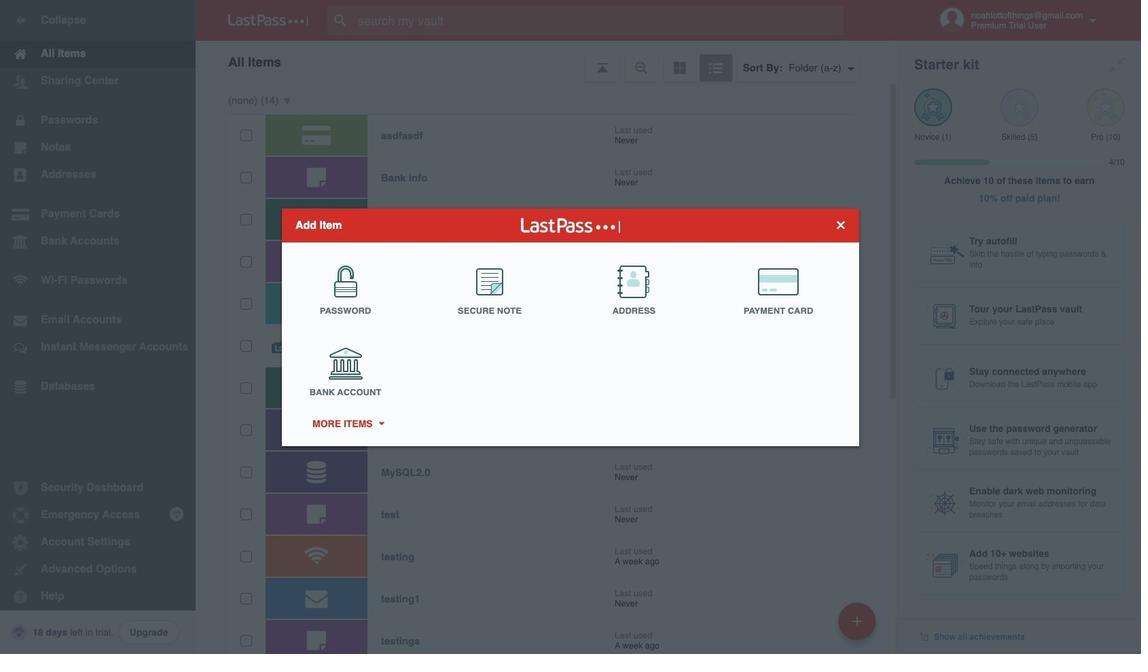 Task type: describe. For each thing, give the bounding box(es) containing it.
new item image
[[853, 617, 862, 626]]

Search search field
[[327, 5, 870, 35]]

main navigation navigation
[[0, 0, 196, 654]]

caret right image
[[377, 422, 386, 425]]



Task type: vqa. For each thing, say whether or not it's contained in the screenshot.
New Item element
no



Task type: locate. For each thing, give the bounding box(es) containing it.
lastpass image
[[228, 14, 308, 26]]

new item navigation
[[834, 599, 885, 654]]

vault options navigation
[[196, 41, 898, 82]]

dialog
[[282, 208, 860, 446]]

search my vault text field
[[327, 5, 870, 35]]



